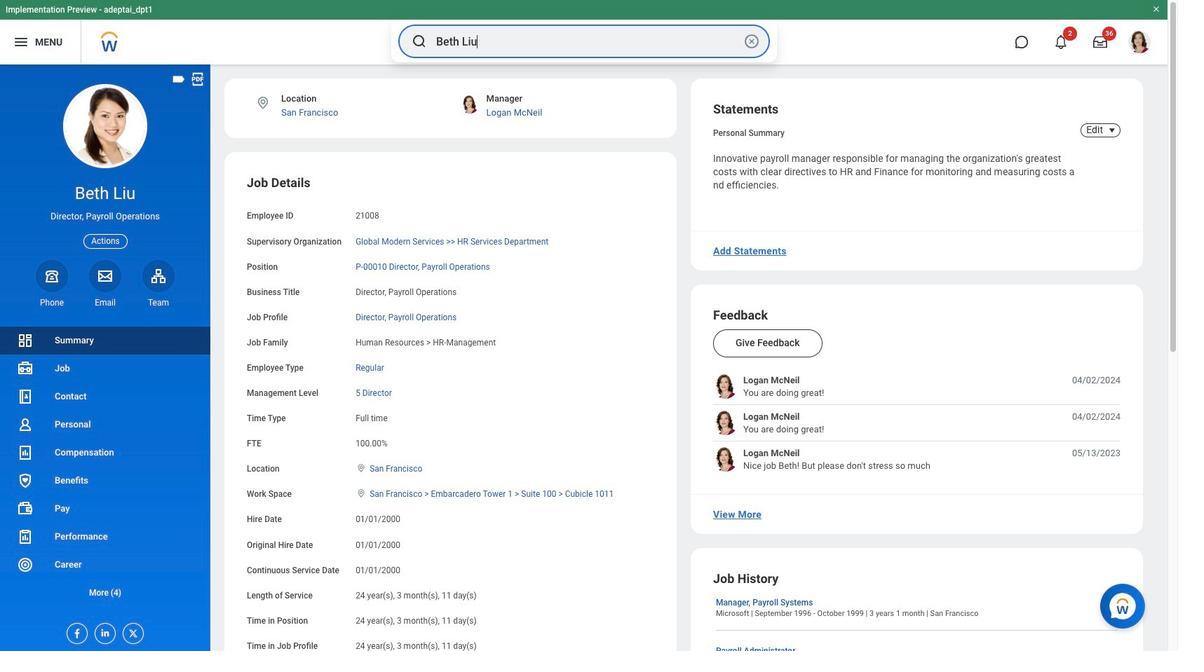 Task type: describe. For each thing, give the bounding box(es) containing it.
justify image
[[13, 34, 29, 50]]

inbox large image
[[1093, 35, 1107, 49]]

1 employee's photo (logan mcneil) image from the top
[[713, 375, 738, 399]]

email beth liu element
[[89, 297, 121, 309]]

x image
[[123, 624, 139, 640]]

personal summary element
[[713, 126, 785, 138]]

close environment banner image
[[1152, 5, 1161, 13]]

caret down image
[[1104, 125, 1121, 136]]

1 horizontal spatial list
[[713, 375, 1121, 472]]

phone image
[[42, 268, 62, 285]]

Search Workday  search field
[[436, 26, 741, 57]]

2 employee's photo (logan mcneil) image from the top
[[713, 411, 738, 436]]

personal image
[[17, 417, 34, 433]]

mail image
[[97, 268, 114, 285]]

full time element
[[356, 411, 388, 424]]

compensation image
[[17, 445, 34, 461]]

0 horizontal spatial list
[[0, 327, 210, 607]]

x circle image
[[743, 33, 760, 50]]

profile logan mcneil image
[[1128, 31, 1151, 56]]

job image
[[17, 360, 34, 377]]

linkedin image
[[95, 624, 111, 639]]

3 employee's photo (logan mcneil) image from the top
[[713, 448, 738, 472]]

pay image
[[17, 501, 34, 518]]

team beth liu element
[[142, 297, 175, 309]]



Task type: vqa. For each thing, say whether or not it's contained in the screenshot.
the Print Org Chart image
no



Task type: locate. For each thing, give the bounding box(es) containing it.
contact image
[[17, 389, 34, 405]]

1 vertical spatial employee's photo (logan mcneil) image
[[713, 411, 738, 436]]

view printable version (pdf) image
[[190, 72, 205, 87]]

summary image
[[17, 332, 34, 349]]

location image
[[255, 95, 271, 111], [356, 464, 367, 474], [356, 489, 367, 499]]

facebook image
[[67, 624, 83, 640]]

notifications large image
[[1054, 35, 1068, 49]]

benefits image
[[17, 473, 34, 490]]

tag image
[[171, 72, 187, 87]]

employee's photo (logan mcneil) image
[[713, 375, 738, 399], [713, 411, 738, 436], [713, 448, 738, 472]]

view team image
[[150, 268, 167, 285]]

search image
[[411, 33, 428, 50]]

phone beth liu element
[[36, 297, 68, 309]]

banner
[[0, 0, 1168, 65]]

None search field
[[391, 20, 777, 62]]

career image
[[17, 557, 34, 574]]

2 vertical spatial location image
[[356, 489, 367, 499]]

0 vertical spatial employee's photo (logan mcneil) image
[[713, 375, 738, 399]]

group
[[247, 175, 654, 652]]

1 vertical spatial location image
[[356, 464, 367, 474]]

list
[[0, 327, 210, 607], [713, 375, 1121, 472]]

performance image
[[17, 529, 34, 546]]

0 vertical spatial location image
[[255, 95, 271, 111]]

navigation pane region
[[0, 65, 210, 652]]

2 vertical spatial employee's photo (logan mcneil) image
[[713, 448, 738, 472]]



